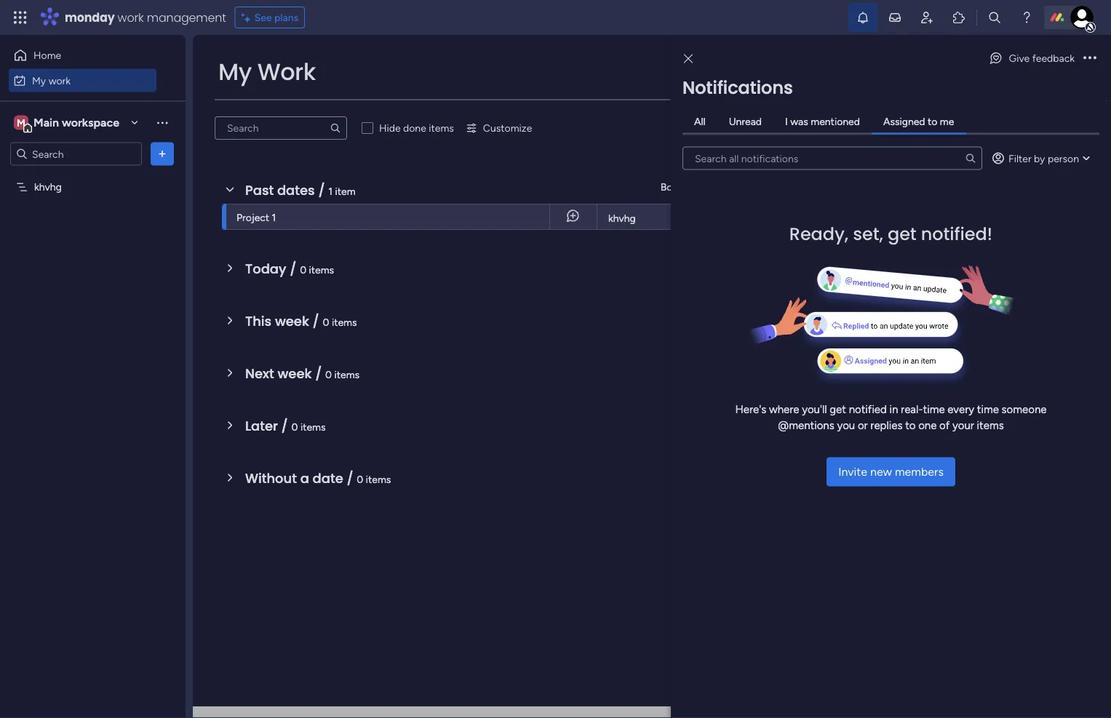 Task type: vqa. For each thing, say whether or not it's contained in the screenshot.
This Week / 0 Items
yes



Task type: describe. For each thing, give the bounding box(es) containing it.
date
[[313, 469, 343, 488]]

help image
[[1020, 10, 1034, 25]]

Search all notifications search field
[[683, 147, 983, 170]]

items inside next week / 0 items
[[334, 368, 360, 381]]

someone
[[1002, 403, 1047, 416]]

workspace options image
[[155, 115, 170, 130]]

project 1
[[237, 211, 276, 223]]

you'll
[[802, 403, 827, 416]]

inbox image
[[888, 10, 903, 25]]

my work
[[218, 56, 316, 88]]

khvhg list box
[[0, 172, 186, 396]]

week for next
[[278, 364, 312, 383]]

or
[[858, 419, 868, 432]]

was
[[791, 115, 808, 128]]

set,
[[853, 222, 883, 246]]

done
[[403, 122, 426, 134]]

choose the boards, columns and people you'd like to see
[[836, 104, 1094, 117]]

date column
[[844, 243, 904, 256]]

the
[[873, 104, 888, 117]]

main
[[33, 116, 59, 130]]

select product image
[[13, 10, 28, 25]]

this month
[[779, 213, 826, 224]]

invite members image
[[920, 10, 935, 25]]

dates
[[277, 181, 315, 199]]

mentioned
[[811, 115, 860, 128]]

me
[[940, 115, 954, 128]]

see
[[1078, 104, 1094, 117]]

work for monday
[[118, 9, 144, 25]]

notifications image
[[856, 10, 870, 25]]

past dates / 1 item
[[245, 181, 356, 199]]

dialog containing notifications
[[671, 35, 1111, 718]]

workspace image
[[14, 115, 28, 131]]

next week / 0 items
[[245, 364, 360, 383]]

options image
[[155, 147, 170, 161]]

options image
[[1084, 53, 1097, 64]]

apps image
[[952, 10, 967, 25]]

workspace
[[62, 116, 119, 130]]

priority
[[844, 280, 877, 292]]

past
[[245, 181, 274, 199]]

filter
[[1009, 152, 1032, 164]]

columns
[[927, 104, 965, 117]]

workspace selection element
[[14, 114, 122, 133]]

home
[[33, 49, 61, 62]]

give feedback
[[1009, 52, 1075, 64]]

main content containing past dates /
[[193, 35, 1111, 718]]

where
[[769, 403, 800, 416]]

of
[[940, 419, 950, 432]]

a
[[300, 469, 309, 488]]

/ down this week / 0 items
[[315, 364, 322, 383]]

v2 overdue deadline image
[[974, 210, 985, 224]]

in
[[890, 403, 898, 416]]

notifications
[[683, 75, 793, 100]]

your
[[953, 419, 974, 432]]

board
[[661, 181, 687, 193]]

you'd
[[1021, 104, 1046, 117]]

0 inside today / 0 items
[[300, 263, 306, 276]]

items inside this week / 0 items
[[332, 316, 357, 328]]

boards,
[[891, 104, 924, 117]]

customize
[[483, 122, 532, 134]]

search image
[[965, 152, 977, 164]]

column for date column
[[868, 243, 904, 256]]

monday work management
[[65, 9, 226, 25]]

give feedback button
[[983, 47, 1081, 70]]

feedback
[[1033, 52, 1075, 64]]

like
[[1048, 104, 1063, 117]]

2 time from the left
[[977, 403, 999, 416]]

customize button
[[460, 116, 538, 140]]

m
[[17, 116, 25, 129]]

here's where you'll get notified in real-time every time someone @mentions you or replies to one of your items
[[735, 403, 1047, 432]]

i was mentioned
[[785, 115, 860, 128]]

people
[[987, 104, 1019, 117]]

real-
[[901, 403, 923, 416]]

give
[[1009, 52, 1030, 64]]

0 vertical spatial get
[[888, 222, 917, 246]]

person
[[1048, 152, 1079, 164]]

boards
[[844, 171, 876, 183]]

Search in workspace field
[[31, 146, 122, 162]]

filter by person
[[1009, 152, 1079, 164]]

today
[[245, 259, 286, 278]]

item
[[335, 185, 356, 197]]

work
[[257, 56, 316, 88]]

plans
[[274, 11, 299, 24]]

@mentions
[[778, 419, 835, 432]]

to inside here's where you'll get notified in real-time every time someone @mentions you or replies to one of your items
[[906, 419, 916, 432]]

column for priority column
[[879, 280, 915, 292]]



Task type: locate. For each thing, give the bounding box(es) containing it.
1 vertical spatial week
[[278, 364, 312, 383]]

0 right later
[[292, 421, 298, 433]]

every
[[948, 403, 975, 416]]

work
[[118, 9, 144, 25], [49, 74, 71, 87]]

option
[[0, 174, 186, 177]]

1 vertical spatial column
[[879, 280, 915, 292]]

1 horizontal spatial time
[[977, 403, 999, 416]]

khvhg
[[34, 181, 62, 193], [608, 212, 636, 225]]

my for my work
[[218, 56, 252, 88]]

project
[[237, 211, 269, 223]]

members
[[895, 465, 944, 479]]

home button
[[9, 44, 156, 67]]

1 vertical spatial 1
[[272, 211, 276, 223]]

week for this
[[275, 312, 309, 330]]

items inside today / 0 items
[[309, 263, 334, 276]]

date
[[844, 243, 866, 256]]

khvhg inside main content
[[608, 212, 636, 225]]

0 horizontal spatial this
[[245, 312, 272, 330]]

choose
[[836, 104, 871, 117]]

later / 0 items
[[245, 417, 326, 435]]

invite new members button
[[827, 457, 956, 487]]

1 horizontal spatial to
[[928, 115, 938, 128]]

get up you
[[830, 403, 846, 416]]

time right every
[[977, 403, 999, 416]]

items down this week / 0 items
[[334, 368, 360, 381]]

to right the like
[[1066, 104, 1075, 117]]

one
[[919, 419, 937, 432]]

0 vertical spatial this
[[779, 213, 796, 224]]

items up next week / 0 items at left
[[332, 316, 357, 328]]

you
[[837, 419, 855, 432]]

items right 'your'
[[977, 419, 1004, 432]]

0 vertical spatial khvhg
[[34, 181, 62, 193]]

0 vertical spatial week
[[275, 312, 309, 330]]

0 horizontal spatial time
[[923, 403, 945, 416]]

monday
[[65, 9, 115, 25]]

1 horizontal spatial work
[[118, 9, 144, 25]]

time
[[923, 403, 945, 416], [977, 403, 999, 416]]

get
[[888, 222, 917, 246], [830, 403, 846, 416]]

0 horizontal spatial get
[[830, 403, 846, 416]]

dialog
[[671, 35, 1111, 718]]

items up this week / 0 items
[[309, 263, 334, 276]]

1 vertical spatial this
[[245, 312, 272, 330]]

2 horizontal spatial to
[[1066, 104, 1075, 117]]

filter by person button
[[986, 147, 1100, 170]]

hide
[[379, 122, 401, 134]]

0 vertical spatial column
[[868, 243, 904, 256]]

0 horizontal spatial work
[[49, 74, 71, 87]]

and
[[968, 104, 985, 117]]

items right later
[[301, 421, 326, 433]]

people
[[844, 134, 875, 147]]

work down home
[[49, 74, 71, 87]]

1 inside past dates / 1 item
[[328, 185, 333, 197]]

get right set,
[[888, 222, 917, 246]]

notified!
[[921, 222, 993, 246]]

0 vertical spatial work
[[118, 9, 144, 25]]

priority column
[[844, 280, 915, 292]]

khvhg inside list box
[[34, 181, 62, 193]]

this
[[779, 213, 796, 224], [245, 312, 272, 330]]

work right monday
[[118, 9, 144, 25]]

/ right date
[[347, 469, 353, 488]]

0 horizontal spatial to
[[906, 419, 916, 432]]

notified
[[849, 403, 887, 416]]

1 time from the left
[[923, 403, 945, 416]]

1 horizontal spatial 1
[[328, 185, 333, 197]]

replies
[[871, 419, 903, 432]]

work inside button
[[49, 74, 71, 87]]

new
[[870, 465, 892, 479]]

0 horizontal spatial 1
[[272, 211, 276, 223]]

search image
[[330, 122, 341, 134]]

get inside here's where you'll get notified in real-time every time someone @mentions you or replies to one of your items
[[830, 403, 846, 416]]

this for week
[[245, 312, 272, 330]]

my down home
[[32, 74, 46, 87]]

items inside without a date / 0 items
[[366, 473, 391, 485]]

items inside later / 0 items
[[301, 421, 326, 433]]

column
[[868, 243, 904, 256], [879, 280, 915, 292]]

/ right today
[[290, 259, 297, 278]]

1 horizontal spatial get
[[888, 222, 917, 246]]

0 right today
[[300, 263, 306, 276]]

0 inside next week / 0 items
[[325, 368, 332, 381]]

0 right date
[[357, 473, 363, 485]]

items inside here's where you'll get notified in real-time every time someone @mentions you or replies to one of your items
[[977, 419, 1004, 432]]

to down real-
[[906, 419, 916, 432]]

1 right the project
[[272, 211, 276, 223]]

without
[[245, 469, 297, 488]]

1 left item
[[328, 185, 333, 197]]

week
[[275, 312, 309, 330], [278, 364, 312, 383]]

/ up next week / 0 items at left
[[313, 312, 319, 330]]

without a date / 0 items
[[245, 469, 391, 488]]

by
[[1034, 152, 1045, 164]]

hide done items
[[379, 122, 454, 134]]

None search field
[[683, 147, 983, 170]]

my inside button
[[32, 74, 46, 87]]

1 horizontal spatial this
[[779, 213, 796, 224]]

main content
[[193, 35, 1111, 718]]

0 inside without a date / 0 items
[[357, 473, 363, 485]]

items
[[429, 122, 454, 134], [309, 263, 334, 276], [332, 316, 357, 328], [334, 368, 360, 381], [977, 419, 1004, 432], [301, 421, 326, 433], [366, 473, 391, 485]]

invite new members
[[839, 465, 944, 479]]

assigned
[[884, 115, 925, 128]]

this week / 0 items
[[245, 312, 357, 330]]

items right date
[[366, 473, 391, 485]]

management
[[147, 9, 226, 25]]

None search field
[[215, 116, 347, 140]]

0 horizontal spatial khvhg
[[34, 181, 62, 193]]

my
[[218, 56, 252, 88], [32, 74, 46, 87]]

/
[[318, 181, 325, 199], [290, 259, 297, 278], [313, 312, 319, 330], [315, 364, 322, 383], [281, 417, 288, 435], [347, 469, 353, 488]]

items right done
[[429, 122, 454, 134]]

month
[[798, 213, 826, 224]]

1 horizontal spatial khvhg
[[608, 212, 636, 225]]

my left work
[[218, 56, 252, 88]]

main workspace
[[33, 116, 119, 130]]

1 vertical spatial get
[[830, 403, 846, 416]]

ready,
[[790, 222, 849, 246]]

1 vertical spatial khvhg
[[608, 212, 636, 225]]

to left me
[[928, 115, 938, 128]]

see
[[255, 11, 272, 24]]

see plans
[[255, 11, 299, 24]]

unread
[[729, 115, 762, 128]]

0
[[300, 263, 306, 276], [323, 316, 329, 328], [325, 368, 332, 381], [292, 421, 298, 433], [357, 473, 363, 485]]

my work button
[[9, 69, 156, 92]]

1 vertical spatial work
[[49, 74, 71, 87]]

my work
[[32, 74, 71, 87]]

week down today / 0 items
[[275, 312, 309, 330]]

khvhg link
[[606, 205, 741, 231]]

Filter dashboard by text search field
[[215, 116, 347, 140]]

0 down this week / 0 items
[[325, 368, 332, 381]]

today / 0 items
[[245, 259, 334, 278]]

ready, set, get notified!
[[790, 222, 993, 246]]

/ left item
[[318, 181, 325, 199]]

assigned to me
[[884, 115, 954, 128]]

0 inside later / 0 items
[[292, 421, 298, 433]]

this left the month at the right of the page
[[779, 213, 796, 224]]

0 horizontal spatial my
[[32, 74, 46, 87]]

work for my
[[49, 74, 71, 87]]

to
[[1066, 104, 1075, 117], [928, 115, 938, 128], [906, 419, 916, 432]]

1
[[328, 185, 333, 197], [272, 211, 276, 223]]

search everything image
[[988, 10, 1002, 25]]

week right next
[[278, 364, 312, 383]]

my for my work
[[32, 74, 46, 87]]

/ right later
[[281, 417, 288, 435]]

this up next
[[245, 312, 272, 330]]

all
[[694, 115, 706, 128]]

1 horizontal spatial my
[[218, 56, 252, 88]]

0 vertical spatial 1
[[328, 185, 333, 197]]

this for month
[[779, 213, 796, 224]]

invite
[[839, 465, 868, 479]]

gary orlando image
[[1071, 6, 1094, 29]]

time up one
[[923, 403, 945, 416]]

0 up next week / 0 items at left
[[323, 316, 329, 328]]

next
[[245, 364, 274, 383]]

i
[[785, 115, 788, 128]]

here's
[[735, 403, 767, 416]]

later
[[245, 417, 278, 435]]

column right priority
[[879, 280, 915, 292]]

see plans button
[[235, 7, 305, 28]]

column right date
[[868, 243, 904, 256]]

0 inside this week / 0 items
[[323, 316, 329, 328]]



